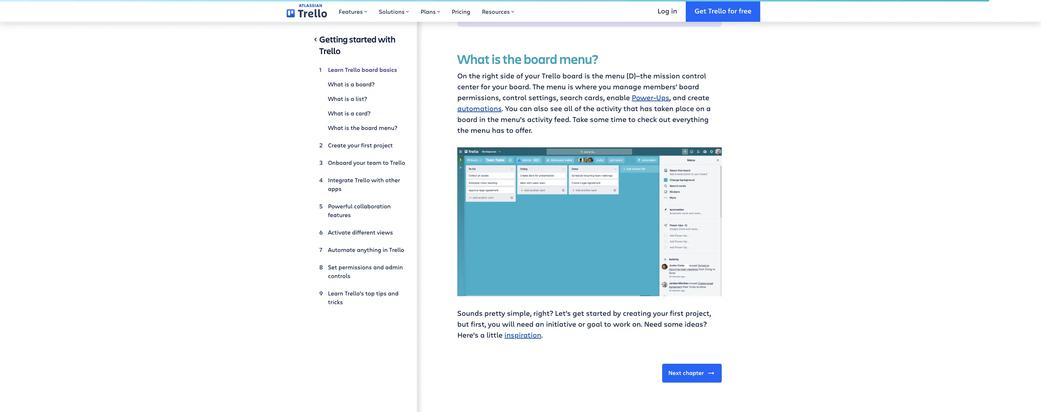 Task type: locate. For each thing, give the bounding box(es) containing it.
is up search
[[568, 82, 574, 92]]

is left the list? on the left top of the page
[[345, 95, 349, 103]]

card?
[[356, 109, 371, 117]]

1 horizontal spatial for
[[729, 6, 738, 15]]

is down what is a list?
[[345, 109, 349, 117]]

is up what is a list?
[[345, 80, 349, 88]]

0 horizontal spatial menu?
[[379, 124, 398, 132]]

0 horizontal spatial in
[[383, 246, 388, 254]]

1 horizontal spatial and
[[388, 290, 399, 297]]

activate different views link
[[320, 225, 406, 240]]

work
[[614, 319, 631, 329]]

what up what is a list?
[[328, 80, 343, 88]]

1 vertical spatial menu?
[[379, 124, 398, 132]]

1 vertical spatial first
[[670, 308, 684, 318]]

apps
[[328, 185, 342, 193]]

1 horizontal spatial of
[[575, 104, 582, 113]]

a left the board?
[[351, 80, 354, 88]]

0 horizontal spatial of
[[517, 71, 524, 81]]

your left team
[[354, 159, 366, 167]]

learn for learn trello board basics
[[328, 66, 344, 74]]

board down card?
[[361, 124, 378, 132]]

plans button
[[415, 0, 446, 22]]

for
[[729, 6, 738, 15], [481, 82, 491, 92]]

of inside on the right side of your trello board is the menu (d)—the mission control center for your board. the menu is where you manage members' board permissions, control settings, search cards, enable
[[517, 71, 524, 81]]

1 horizontal spatial started
[[587, 308, 612, 318]]

first inside sounds pretty simple, right? let's get started by creating your first project, but first, you will need an initiative or goal to work on. need some ideas? here's a little
[[670, 308, 684, 318]]

what down what is a list?
[[328, 109, 343, 117]]

a for list?
[[351, 95, 354, 103]]

you up cards,
[[599, 82, 612, 92]]

little
[[487, 330, 503, 340]]

1 vertical spatial some
[[664, 319, 683, 329]]

control up create
[[682, 71, 707, 81]]

trello's
[[345, 290, 364, 297]]

1 vertical spatial activity
[[528, 115, 553, 124]]

menu down automations link
[[471, 125, 491, 135]]

to right goal
[[605, 319, 612, 329]]

started
[[350, 33, 377, 45], [587, 308, 612, 318]]

place
[[676, 104, 695, 113]]

for left free
[[729, 6, 738, 15]]

1 horizontal spatial in
[[480, 115, 486, 124]]

on the right side of your trello board is the menu (d)—the mission control center for your board. the menu is where you manage members' board permissions, control settings, search cards, enable
[[458, 71, 707, 103]]

settings,
[[529, 93, 558, 103]]

first,
[[471, 319, 487, 329]]

views
[[377, 229, 393, 236]]

1 horizontal spatial you
[[599, 82, 612, 92]]

goal
[[587, 319, 603, 329]]

activity down the also
[[528, 115, 553, 124]]

0 vertical spatial and
[[673, 93, 686, 103]]

1 horizontal spatial activity
[[597, 104, 622, 113]]

is up where
[[585, 71, 591, 81]]

0 horizontal spatial has
[[492, 125, 505, 135]]

what up "what is a card?"
[[328, 95, 343, 103]]

trello inside getting started with trello
[[320, 45, 341, 57]]

0 vertical spatial started
[[350, 33, 377, 45]]

1 vertical spatial learn
[[328, 290, 344, 297]]

0 horizontal spatial menu
[[471, 125, 491, 135]]

1 vertical spatial in
[[480, 115, 486, 124]]

started inside getting started with trello
[[350, 33, 377, 45]]

2 learn from the top
[[328, 290, 344, 297]]

you inside sounds pretty simple, right? let's get started by creating your first project, but first, you will need an initiative or goal to work on. need some ideas? here's a little
[[488, 319, 501, 329]]

for down right
[[481, 82, 491, 92]]

your up 'need'
[[654, 308, 669, 318]]

first left project,
[[670, 308, 684, 318]]

learn trello's top tips and tricks link
[[320, 286, 406, 310]]

what up the create
[[328, 124, 343, 132]]

activity down enable
[[597, 104, 622, 113]]

a right on
[[707, 104, 711, 113]]

and left admin
[[374, 264, 384, 271]]

also
[[534, 104, 549, 113]]

page progress progress bar
[[0, 0, 990, 1]]

in right anything
[[383, 246, 388, 254]]

powerful
[[328, 203, 353, 210]]

your inside onboard your team to trello link
[[354, 159, 366, 167]]

a left the list? on the left top of the page
[[351, 95, 354, 103]]

the inside what is the board menu? link
[[351, 124, 360, 132]]

. you can also see all of the activity that has taken place on a board in the menu's activity feed. take some time to check out everything the menu has to offer.
[[458, 104, 711, 135]]

0 vertical spatial .
[[502, 104, 504, 113]]

right?
[[534, 308, 554, 318]]

menu's
[[501, 115, 526, 124]]

has up check
[[641, 104, 653, 113]]

board.
[[509, 82, 531, 92]]

1 vertical spatial and
[[374, 264, 384, 271]]

the
[[533, 82, 545, 92]]

on
[[458, 71, 467, 81]]

1 vertical spatial with
[[372, 176, 384, 184]]

0 vertical spatial has
[[641, 104, 653, 113]]

tricks
[[328, 298, 343, 306]]

a down first,
[[481, 330, 485, 340]]

1 horizontal spatial some
[[664, 319, 683, 329]]

learn inside learn trello's top tips and tricks
[[328, 290, 344, 297]]

of up board.
[[517, 71, 524, 81]]

2 vertical spatial menu
[[471, 125, 491, 135]]

with inside getting started with trello
[[378, 33, 396, 45]]

different
[[352, 229, 376, 236]]

board up the board?
[[362, 66, 378, 74]]

some
[[590, 115, 609, 124], [664, 319, 683, 329]]

a left card?
[[351, 109, 354, 117]]

in
[[672, 6, 678, 15], [480, 115, 486, 124], [383, 246, 388, 254]]

time
[[611, 115, 627, 124]]

your inside sounds pretty simple, right? let's get started by creating your first project, but first, you will need an initiative or goal to work on. need some ideas? here's a little
[[654, 308, 669, 318]]

create your first project
[[328, 141, 393, 149]]

1 vertical spatial control
[[503, 93, 527, 103]]

board up create
[[680, 82, 700, 92]]

automations link
[[458, 104, 502, 113]]

solutions
[[379, 8, 405, 15]]

and
[[673, 93, 686, 103], [374, 264, 384, 271], [388, 290, 399, 297]]

2 horizontal spatial and
[[673, 93, 686, 103]]

what for what is a board? link
[[328, 80, 343, 88]]

menu up manage
[[606, 71, 625, 81]]

the
[[503, 50, 522, 68], [469, 71, 481, 81], [592, 71, 604, 81], [584, 104, 595, 113], [488, 115, 499, 124], [351, 124, 360, 132], [458, 125, 469, 135]]

a inside what is a card? "link"
[[351, 109, 354, 117]]

menu
[[606, 71, 625, 81], [547, 82, 566, 92], [471, 125, 491, 135]]

0 vertical spatial with
[[378, 33, 396, 45]]

create
[[328, 141, 346, 149]]

1 vertical spatial started
[[587, 308, 612, 318]]

1 vertical spatial you
[[488, 319, 501, 329]]

1 vertical spatial for
[[481, 82, 491, 92]]

features
[[328, 211, 351, 219]]

the up where
[[592, 71, 604, 81]]

your up the
[[525, 71, 540, 81]]

menu up settings,
[[547, 82, 566, 92]]

features
[[339, 8, 363, 15]]

. left you
[[502, 104, 504, 113]]

menu? up project
[[379, 124, 398, 132]]

0 horizontal spatial control
[[503, 93, 527, 103]]

what is a card?
[[328, 109, 371, 117]]

will
[[503, 319, 515, 329]]

1 learn from the top
[[328, 66, 344, 74]]

a inside what is a list? link
[[351, 95, 354, 103]]

getting
[[320, 33, 348, 45]]

some inside . you can also see all of the activity that has taken place on a board in the menu's activity feed. take some time to check out everything the menu has to offer.
[[590, 115, 609, 124]]

ups
[[657, 93, 670, 103]]

what inside "link"
[[328, 109, 343, 117]]

project,
[[686, 308, 712, 318]]

to down menu's
[[507, 125, 514, 135]]

of right all
[[575, 104, 582, 113]]

a inside what is a board? link
[[351, 80, 354, 88]]

0 horizontal spatial and
[[374, 264, 384, 271]]

board down automations link
[[458, 115, 478, 124]]

pretty
[[485, 308, 506, 318]]

manage
[[613, 82, 642, 92]]

of
[[517, 71, 524, 81], [575, 104, 582, 113]]

1 vertical spatial of
[[575, 104, 582, 113]]

simple,
[[507, 308, 532, 318]]

an
[[536, 319, 545, 329]]

1 horizontal spatial .
[[542, 330, 543, 340]]

learn trello board basics
[[328, 66, 397, 74]]

0 horizontal spatial first
[[361, 141, 372, 149]]

automate anything in trello link
[[320, 243, 406, 257]]

on
[[696, 104, 705, 113]]

0 vertical spatial control
[[682, 71, 707, 81]]

1 horizontal spatial what is the board menu?
[[458, 50, 599, 68]]

your down side
[[493, 82, 508, 92]]

list?
[[356, 95, 367, 103]]

0 vertical spatial for
[[729, 6, 738, 15]]

side
[[501, 71, 515, 81]]

a inside sounds pretty simple, right? let's get started by creating your first project, but first, you will need an initiative or goal to work on. need some ideas? here's a little
[[481, 330, 485, 340]]

what is the board menu? up side
[[458, 50, 599, 68]]

0 horizontal spatial you
[[488, 319, 501, 329]]

1 horizontal spatial menu?
[[560, 50, 599, 68]]

0 vertical spatial menu
[[606, 71, 625, 81]]

in right the log
[[672, 6, 678, 15]]

ideas?
[[685, 319, 707, 329]]

1 horizontal spatial menu
[[547, 82, 566, 92]]

in inside . you can also see all of the activity that has taken place on a board in the menu's activity feed. take some time to check out everything the menu has to offer.
[[480, 115, 486, 124]]

0 horizontal spatial for
[[481, 82, 491, 92]]

sounds pretty simple, right? let's get started by creating your first project, but first, you will need an initiative or goal to work on. need some ideas? here's a little
[[458, 308, 712, 340]]

0 horizontal spatial started
[[350, 33, 377, 45]]

. down an
[[542, 330, 543, 340]]

you up little
[[488, 319, 501, 329]]

0 vertical spatial in
[[672, 6, 678, 15]]

pricing link
[[446, 0, 477, 22]]

what is the board menu? down what is a card? "link"
[[328, 124, 398, 132]]

here's
[[458, 330, 479, 340]]

0 vertical spatial some
[[590, 115, 609, 124]]

your right the create
[[348, 141, 360, 149]]

0 vertical spatial what is the board menu?
[[458, 50, 599, 68]]

right
[[483, 71, 499, 81]]

and inside power-ups , and create automations
[[673, 93, 686, 103]]

learn up tricks
[[328, 290, 344, 297]]

permissions,
[[458, 93, 501, 103]]

control
[[682, 71, 707, 81], [503, 93, 527, 103]]

0 vertical spatial you
[[599, 82, 612, 92]]

first
[[361, 141, 372, 149], [670, 308, 684, 318]]

trello inside on the right side of your trello board is the menu (d)—the mission control center for your board. the menu is where you manage members' board permissions, control settings, search cards, enable
[[542, 71, 561, 81]]

see
[[551, 104, 563, 113]]

and right ,
[[673, 93, 686, 103]]

in down automations
[[480, 115, 486, 124]]

a view of the menu on a trello board image
[[458, 148, 722, 296]]

what for what is a card? "link"
[[328, 109, 343, 117]]

set permissions and admin controls
[[328, 264, 403, 280]]

2 vertical spatial in
[[383, 246, 388, 254]]

power-
[[632, 93, 657, 103]]

menu? up on the right side of your trello board is the menu (d)—the mission control center for your board. the menu is where you manage members' board permissions, control settings, search cards, enable
[[560, 50, 599, 68]]

. inside . you can also see all of the activity that has taken place on a board in the menu's activity feed. take some time to check out everything the menu has to offer.
[[502, 104, 504, 113]]

with
[[378, 33, 396, 45], [372, 176, 384, 184]]

board up the
[[524, 50, 558, 68]]

2 vertical spatial and
[[388, 290, 399, 297]]

what is the board menu?
[[458, 50, 599, 68], [328, 124, 398, 132]]

you
[[599, 82, 612, 92], [488, 319, 501, 329]]

the down automations
[[488, 115, 499, 124]]

0 vertical spatial learn
[[328, 66, 344, 74]]

initiative
[[546, 319, 577, 329]]

to down that
[[629, 115, 636, 124]]

control up you
[[503, 93, 527, 103]]

started right the getting
[[350, 33, 377, 45]]

inspiration .
[[505, 330, 543, 340]]

0 horizontal spatial .
[[502, 104, 504, 113]]

0 horizontal spatial what is the board menu?
[[328, 124, 398, 132]]

automate anything in trello
[[328, 246, 405, 254]]

and right the tips
[[388, 290, 399, 297]]

offer.
[[516, 125, 533, 135]]

1 horizontal spatial first
[[670, 308, 684, 318]]

is up right
[[492, 50, 501, 68]]

0 horizontal spatial some
[[590, 115, 609, 124]]

the down "what is a card?"
[[351, 124, 360, 132]]

1 horizontal spatial control
[[682, 71, 707, 81]]

some right 'need'
[[664, 319, 683, 329]]

0 vertical spatial of
[[517, 71, 524, 81]]

learn up what is a board?
[[328, 66, 344, 74]]

inspiration link
[[505, 330, 542, 340]]

1 horizontal spatial has
[[641, 104, 653, 113]]

all
[[564, 104, 573, 113]]

what is a card? link
[[320, 106, 406, 121]]

with down solutions
[[378, 33, 396, 45]]

with left other
[[372, 176, 384, 184]]

some right 'take'
[[590, 115, 609, 124]]

started up goal
[[587, 308, 612, 318]]

first left project
[[361, 141, 372, 149]]

is down "what is a card?"
[[345, 124, 349, 132]]

features button
[[333, 0, 373, 22]]

with inside integrate trello with other apps
[[372, 176, 384, 184]]

1 vertical spatial has
[[492, 125, 505, 135]]

has down menu's
[[492, 125, 505, 135]]

0 vertical spatial first
[[361, 141, 372, 149]]

top
[[366, 290, 375, 297]]



Task type: describe. For each thing, give the bounding box(es) containing it.
creating
[[623, 308, 652, 318]]

to right team
[[383, 159, 389, 167]]

pricing
[[452, 8, 471, 15]]

with for trello
[[372, 176, 384, 184]]

plans
[[421, 8, 436, 15]]

solutions button
[[373, 0, 415, 22]]

1 vertical spatial menu
[[547, 82, 566, 92]]

admin
[[386, 264, 403, 271]]

onboard
[[328, 159, 352, 167]]

powerful collaboration features
[[328, 203, 391, 219]]

free
[[739, 6, 752, 15]]

board?
[[356, 80, 375, 88]]

by
[[613, 308, 622, 318]]

feed.
[[555, 115, 571, 124]]

resources
[[482, 8, 510, 15]]

next chapter link
[[663, 364, 722, 383]]

sounds
[[458, 308, 483, 318]]

what is a board?
[[328, 80, 375, 88]]

get
[[573, 308, 585, 318]]

learn for learn trello's top tips and tricks
[[328, 290, 344, 297]]

permissions
[[339, 264, 372, 271]]

your inside create your first project link
[[348, 141, 360, 149]]

learn trello's top tips and tricks
[[328, 290, 399, 306]]

1 vertical spatial .
[[542, 330, 543, 340]]

center
[[458, 82, 479, 92]]

everything
[[673, 115, 709, 124]]

get trello for free link
[[686, 0, 761, 22]]

the down automations link
[[458, 125, 469, 135]]

with for started
[[378, 33, 396, 45]]

a for board?
[[351, 80, 354, 88]]

atlassian trello image
[[287, 4, 327, 18]]

basics
[[380, 66, 397, 74]]

collaboration
[[354, 203, 391, 210]]

enable
[[607, 93, 631, 103]]

started inside sounds pretty simple, right? let's get started by creating your first project, but first, you will need an initiative or goal to work on. need some ideas? here's a little
[[587, 308, 612, 318]]

other
[[386, 176, 400, 184]]

cards,
[[585, 93, 605, 103]]

board inside . you can also see all of the activity that has taken place on a board in the menu's activity feed. take some time to check out everything the menu has to offer.
[[458, 115, 478, 124]]

the up side
[[503, 50, 522, 68]]

anything
[[357, 246, 382, 254]]

integrate trello with other apps
[[328, 176, 400, 193]]

2 horizontal spatial in
[[672, 6, 678, 15]]

getting started with trello
[[320, 33, 396, 57]]

automate
[[328, 246, 356, 254]]

take
[[573, 115, 589, 124]]

you
[[505, 104, 518, 113]]

log in link
[[649, 0, 686, 22]]

for inside on the right side of your trello board is the menu (d)—the mission control center for your board. the menu is where you manage members' board permissions, control settings, search cards, enable
[[481, 82, 491, 92]]

automations
[[458, 104, 502, 113]]

can
[[520, 104, 532, 113]]

a for card?
[[351, 109, 354, 117]]

log in
[[658, 6, 678, 15]]

is inside "link"
[[345, 109, 349, 117]]

out
[[659, 115, 671, 124]]

1 vertical spatial what is the board menu?
[[328, 124, 398, 132]]

integrate trello with other apps link
[[320, 173, 406, 196]]

what is a list? link
[[320, 92, 406, 106]]

the down cards,
[[584, 104, 595, 113]]

onboard your team to trello
[[328, 159, 406, 167]]

next
[[669, 369, 682, 377]]

what for what is the board menu? link
[[328, 124, 343, 132]]

create
[[688, 93, 710, 103]]

what is a board? link
[[320, 77, 406, 92]]

inspiration
[[505, 330, 542, 340]]

the right "on"
[[469, 71, 481, 81]]

activate different views
[[328, 229, 393, 236]]

controls
[[328, 272, 351, 280]]

and inside learn trello's top tips and tricks
[[388, 290, 399, 297]]

learn trello board basics link
[[320, 63, 406, 77]]

you inside on the right side of your trello board is the menu (d)—the mission control center for your board. the menu is where you manage members' board permissions, control settings, search cards, enable
[[599, 82, 612, 92]]

members'
[[644, 82, 678, 92]]

and inside set permissions and admin controls
[[374, 264, 384, 271]]

what up "on"
[[458, 50, 490, 68]]

0 vertical spatial menu?
[[560, 50, 599, 68]]

or
[[579, 319, 586, 329]]

power-ups link
[[632, 93, 670, 103]]

2 horizontal spatial menu
[[606, 71, 625, 81]]

chapter
[[683, 369, 705, 377]]

some inside sounds pretty simple, right? let's get started by creating your first project, but first, you will need an initiative or goal to work on. need some ideas? here's a little
[[664, 319, 683, 329]]

team
[[367, 159, 382, 167]]

next chapter
[[669, 369, 705, 377]]

that
[[624, 104, 639, 113]]

create your first project link
[[320, 138, 406, 153]]

a inside . you can also see all of the activity that has taken place on a board in the menu's activity feed. take some time to check out everything the menu has to offer.
[[707, 104, 711, 113]]

on.
[[633, 319, 643, 329]]

to inside sounds pretty simple, right? let's get started by creating your first project, but first, you will need an initiative or goal to work on. need some ideas? here's a little
[[605, 319, 612, 329]]

resources button
[[477, 0, 521, 22]]

search
[[560, 93, 583, 103]]

what for what is a list? link
[[328, 95, 343, 103]]

board up where
[[563, 71, 583, 81]]

get trello for free
[[695, 6, 752, 15]]

menu inside . you can also see all of the activity that has taken place on a board in the menu's activity feed. take some time to check out everything the menu has to offer.
[[471, 125, 491, 135]]

tips
[[376, 290, 387, 297]]

0 horizontal spatial activity
[[528, 115, 553, 124]]

trello inside integrate trello with other apps
[[355, 176, 370, 184]]

onboard your team to trello link
[[320, 156, 406, 170]]

of inside . you can also see all of the activity that has taken place on a board in the menu's activity feed. take some time to check out everything the menu has to offer.
[[575, 104, 582, 113]]

what is the board menu? link
[[320, 121, 406, 135]]

project
[[374, 141, 393, 149]]

0 vertical spatial activity
[[597, 104, 622, 113]]



Task type: vqa. For each thing, say whether or not it's contained in the screenshot.
0 Notifications image
no



